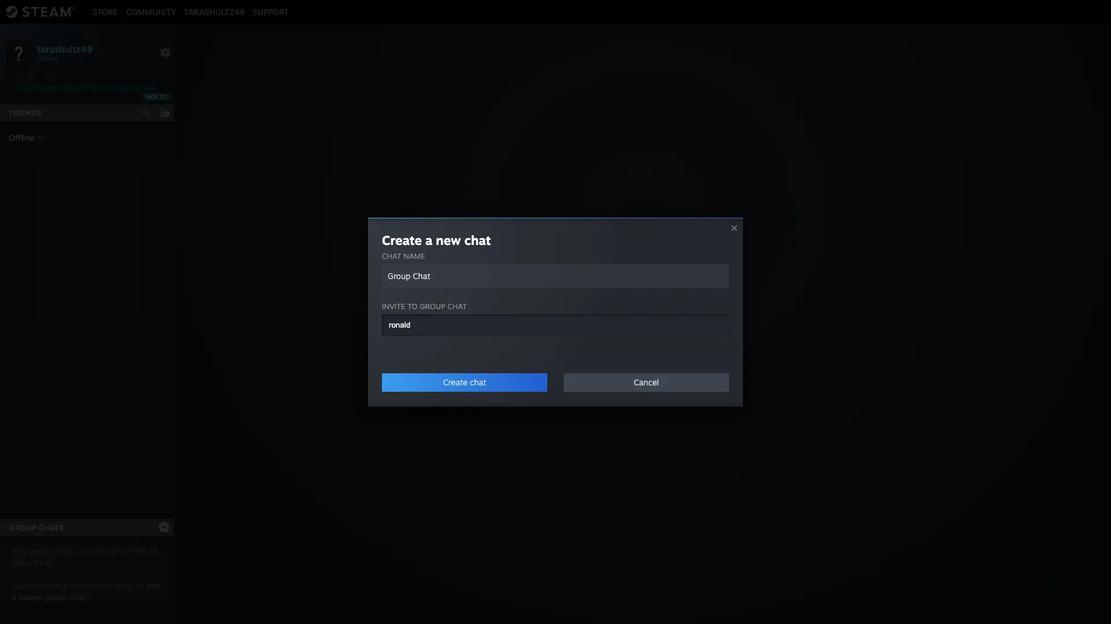 Task type: locate. For each thing, give the bounding box(es) containing it.
0 horizontal spatial chats
[[39, 524, 64, 533]]

create for create chat
[[443, 378, 467, 387]]

0 horizontal spatial or
[[136, 582, 144, 591]]

1 vertical spatial group
[[29, 547, 51, 557]]

group inside join a steam group chat.
[[45, 593, 67, 603]]

to left the start!
[[689, 330, 698, 342]]

steam
[[18, 593, 42, 603]]

friends left &
[[36, 83, 59, 92]]

1 vertical spatial group
[[9, 524, 36, 533]]

0 vertical spatial tarashultz49
[[184, 7, 245, 16]]

invite to group chat
[[382, 302, 467, 311]]

0 horizontal spatial create
[[382, 232, 422, 248]]

join a steam group chat. link
[[12, 582, 160, 603]]

0 vertical spatial chat
[[382, 251, 401, 261]]

are
[[92, 547, 104, 557]]

0 horizontal spatial tarashultz49
[[37, 43, 93, 55]]

0 vertical spatial or
[[626, 330, 635, 342]]

0 vertical spatial group
[[420, 302, 445, 311]]

group up the here.
[[29, 547, 51, 557]]

join
[[146, 582, 160, 591]]

0 vertical spatial create
[[382, 232, 422, 248]]

tarashultz49 left support link
[[184, 7, 245, 16]]

0 vertical spatial group
[[637, 330, 663, 342]]

1 horizontal spatial tarashultz49
[[184, 7, 245, 16]]

store link
[[89, 7, 122, 16]]

chat
[[382, 251, 401, 261], [666, 330, 686, 342]]

a left new
[[425, 232, 433, 248]]

chat left the start!
[[666, 330, 686, 342]]

chat inside button
[[470, 378, 486, 387]]

create a group chat image
[[158, 522, 170, 533]]

for
[[105, 83, 114, 92]]

to
[[408, 302, 418, 311], [689, 330, 698, 342]]

0 vertical spatial chats
[[69, 83, 87, 92]]

any group chats you are part of will be listed here.
[[12, 547, 158, 568]]

group up any
[[9, 524, 36, 533]]

a down you
[[12, 593, 16, 603]]

to right invite
[[408, 302, 418, 311]]

group right 'friend'
[[637, 330, 663, 342]]

offline
[[9, 133, 34, 143]]

0 vertical spatial friends
[[36, 83, 59, 92]]

group inside any group chats you are part of will be listed here.
[[29, 547, 51, 557]]

group
[[420, 302, 445, 311], [29, 547, 51, 557], [45, 593, 67, 603]]

create chat
[[443, 378, 486, 387]]

here.
[[34, 558, 53, 568]]

1 vertical spatial create
[[443, 378, 467, 387]]

click a friend or group chat to start!
[[565, 330, 723, 342]]

None text field
[[382, 264, 729, 288]]

chat.
[[69, 593, 88, 603]]

chats right &
[[69, 83, 87, 92]]

join a steam group chat.
[[12, 582, 160, 603]]

a
[[425, 232, 433, 248], [588, 330, 593, 342], [63, 582, 68, 591], [12, 593, 16, 603]]

chats
[[69, 83, 87, 92], [39, 524, 64, 533]]

or left join
[[136, 582, 144, 591]]

with
[[89, 582, 105, 591]]

or
[[626, 330, 635, 342], [136, 582, 144, 591]]

a right click
[[588, 330, 593, 342]]

tarashultz49
[[184, 7, 245, 16], [37, 43, 93, 55]]

1 horizontal spatial or
[[626, 330, 635, 342]]

0 horizontal spatial group
[[9, 524, 36, 533]]

1 horizontal spatial create
[[443, 378, 467, 387]]

2 vertical spatial group
[[45, 593, 67, 603]]

create
[[382, 232, 422, 248], [443, 378, 467, 387]]

group
[[637, 330, 663, 342], [9, 524, 36, 533]]

1 horizontal spatial chat
[[666, 330, 686, 342]]

chat left 'name'
[[382, 251, 401, 261]]

be
[[149, 547, 158, 557]]

easy
[[116, 83, 131, 92]]

1 vertical spatial to
[[689, 330, 698, 342]]

chat
[[464, 232, 491, 248], [447, 302, 467, 311], [470, 378, 486, 387], [70, 582, 87, 591]]

&
[[61, 83, 67, 92]]

cancel button
[[564, 374, 729, 392]]

friends down drag
[[9, 108, 42, 117]]

1 horizontal spatial chats
[[69, 83, 87, 92]]

create inside create chat button
[[443, 378, 467, 387]]

tarashultz49 up &
[[37, 43, 93, 55]]

start!
[[700, 330, 723, 342]]

a inside join a steam group chat.
[[12, 593, 16, 603]]

chats up chats
[[39, 524, 64, 533]]

group down start in the left of the page
[[45, 593, 67, 603]]

0 vertical spatial to
[[408, 302, 418, 311]]

or right 'friend'
[[626, 330, 635, 342]]

can
[[28, 582, 41, 591]]

chat name
[[382, 251, 425, 261]]

a right start in the left of the page
[[63, 582, 68, 591]]

group right invite
[[420, 302, 445, 311]]

listed
[[12, 558, 32, 568]]

any
[[12, 547, 26, 557]]

new
[[436, 232, 461, 248]]

0 horizontal spatial to
[[408, 302, 418, 311]]

friends
[[36, 83, 59, 92], [9, 108, 42, 117]]

group chats
[[9, 524, 64, 533]]



Task type: describe. For each thing, give the bounding box(es) containing it.
drag
[[19, 83, 34, 92]]

support link
[[249, 7, 293, 16]]

1 vertical spatial chat
[[666, 330, 686, 342]]

collapse chats list image
[[0, 526, 13, 531]]

1 horizontal spatial to
[[689, 330, 698, 342]]

support
[[253, 7, 289, 16]]

invite
[[382, 302, 405, 311]]

add a friend image
[[157, 106, 170, 119]]

start
[[44, 582, 61, 591]]

part
[[106, 547, 122, 557]]

1 vertical spatial or
[[136, 582, 144, 591]]

manage friends list settings image
[[160, 47, 171, 58]]

a for new
[[425, 232, 433, 248]]

here
[[89, 83, 103, 92]]

a for friend
[[588, 330, 593, 342]]

1 vertical spatial tarashultz49
[[37, 43, 93, 55]]

chats
[[53, 547, 73, 557]]

search my friends list image
[[140, 107, 150, 117]]

you can start a chat with friends or
[[12, 582, 146, 591]]

friends
[[108, 582, 134, 591]]

will
[[134, 547, 146, 557]]

you
[[76, 547, 90, 557]]

1 vertical spatial friends
[[9, 108, 42, 117]]

click
[[565, 330, 586, 342]]

of
[[124, 547, 132, 557]]

friend
[[596, 330, 623, 342]]

community link
[[122, 7, 180, 16]]

drag friends & chats here for easy access
[[19, 83, 155, 92]]

Start typing a name... text field
[[388, 320, 714, 330]]

name
[[403, 251, 425, 261]]

tarashultz49 link
[[180, 7, 249, 16]]

create chat button
[[382, 374, 547, 392]]

you
[[12, 582, 26, 591]]

access
[[133, 83, 155, 92]]

create for create a new chat
[[382, 232, 422, 248]]

create a new chat
[[382, 232, 491, 248]]

a for steam
[[12, 593, 16, 603]]

community
[[126, 7, 176, 16]]

1 horizontal spatial group
[[637, 330, 663, 342]]

store
[[93, 7, 118, 16]]

1 vertical spatial chats
[[39, 524, 64, 533]]

0 horizontal spatial chat
[[382, 251, 401, 261]]

cancel
[[634, 378, 659, 387]]



Task type: vqa. For each thing, say whether or not it's contained in the screenshot.
List within the the Friends List Settings
no



